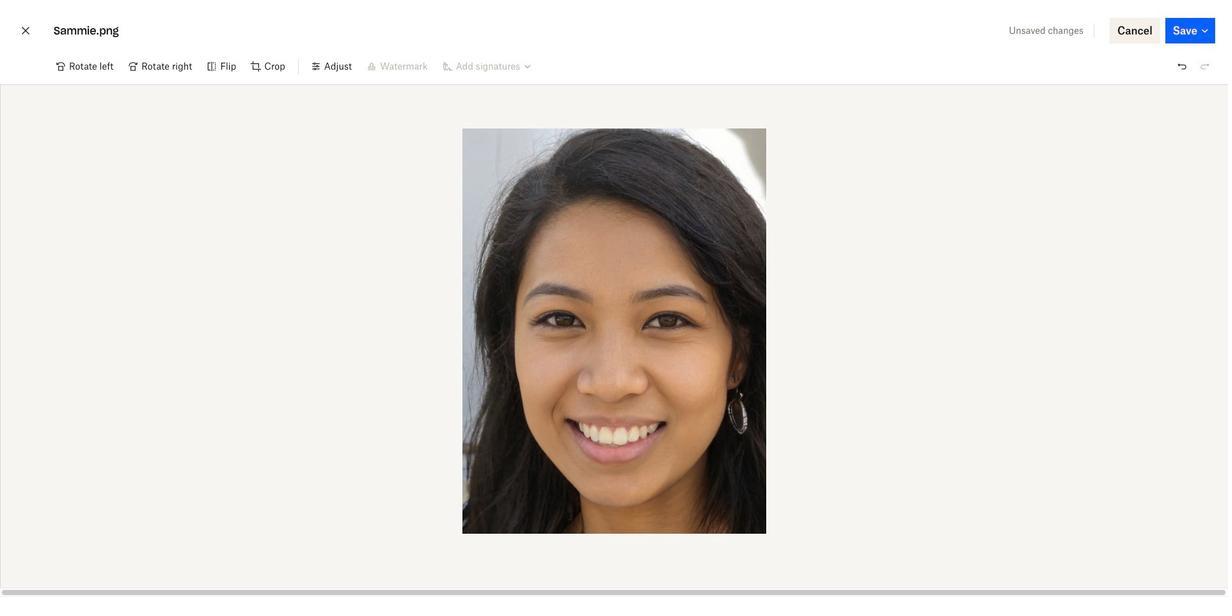 Task type: describe. For each thing, give the bounding box(es) containing it.
close image
[[18, 20, 33, 41]]



Task type: vqa. For each thing, say whether or not it's contained in the screenshot.
Close image
yes



